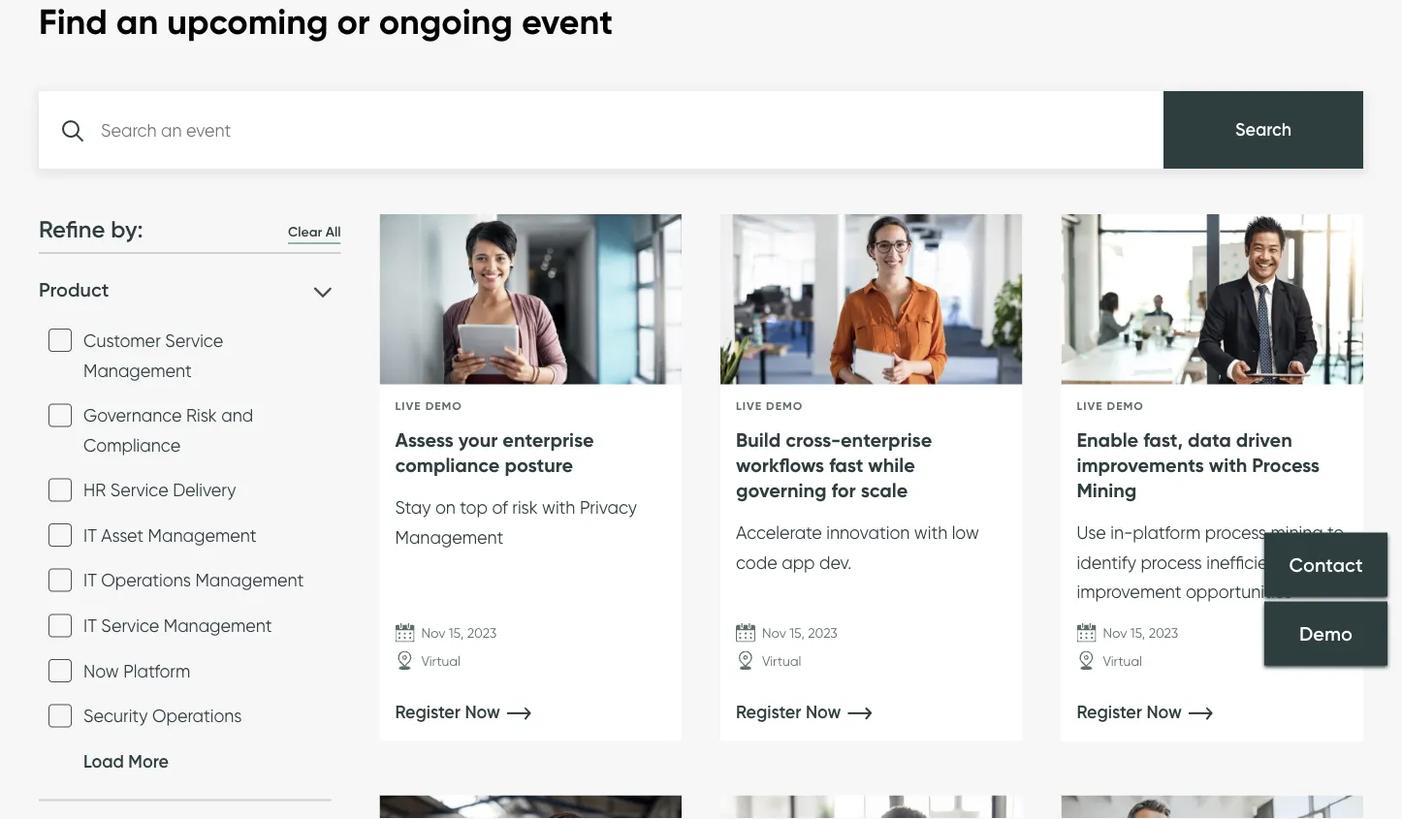 Task type: locate. For each thing, give the bounding box(es) containing it.
live demo up "build"
[[736, 399, 803, 414]]

1 horizontal spatial 15,
[[790, 625, 805, 642]]

nov for assess your enterprise compliance posture
[[421, 625, 445, 642]]

2 15, from the left
[[790, 625, 805, 642]]

1 virtual from the left
[[421, 653, 461, 670]]

it
[[83, 525, 97, 547], [83, 570, 97, 592], [83, 616, 97, 637]]

nov 15, 2023
[[421, 625, 497, 642], [762, 625, 838, 642], [1103, 625, 1178, 642]]

1 vertical spatial and
[[1313, 552, 1345, 574]]

and right risk
[[221, 405, 253, 427]]

enterprise inside build cross-enterprise workflows fast while governing for scale
[[841, 428, 932, 452]]

it service management option
[[48, 615, 72, 638]]

hr service delivery option
[[48, 479, 72, 502]]

0 horizontal spatial demo
[[425, 399, 462, 414]]

None button
[[1164, 92, 1363, 169]]

clear all button
[[288, 223, 341, 245]]

security operations
[[83, 706, 242, 727]]

and down to
[[1313, 552, 1345, 574]]

1 horizontal spatial with
[[914, 523, 948, 544]]

while
[[868, 453, 915, 478]]

and inside governance risk and compliance
[[221, 405, 253, 427]]

3 15, from the left
[[1131, 625, 1145, 642]]

1 demo from the left
[[425, 399, 462, 414]]

low
[[952, 523, 979, 544]]

it for it operations management
[[83, 570, 97, 592]]

2 vertical spatial service
[[101, 616, 159, 637]]

1 horizontal spatial virtual
[[762, 653, 801, 670]]

0 horizontal spatial live demo
[[395, 399, 462, 414]]

0 vertical spatial and
[[221, 405, 253, 427]]

with right the risk
[[542, 497, 575, 519]]

0 vertical spatial it
[[83, 525, 97, 547]]

service down product dropdown button
[[165, 330, 223, 352]]

virtual for enable fast, data driven improvements with process mining
[[1103, 653, 1142, 670]]

2 live demo from the left
[[736, 399, 803, 414]]

2 nov 15, 2023 from the left
[[762, 625, 838, 642]]

enterprise up 'posture'
[[503, 428, 594, 452]]

nov 15, 2023 for assess your enterprise compliance posture
[[421, 625, 497, 642]]

2 horizontal spatial with
[[1209, 453, 1247, 478]]

management down on
[[395, 527, 504, 548]]

with inside accelerate innovation with low code app dev.
[[914, 523, 948, 544]]

now platform
[[83, 661, 190, 682]]

management for it operations management
[[195, 570, 304, 592]]

cross-
[[786, 428, 841, 452]]

2 vertical spatial with
[[914, 523, 948, 544]]

improvement
[[1077, 582, 1182, 603]]

enterprise
[[503, 428, 594, 452], [841, 428, 932, 452]]

1 horizontal spatial enterprise
[[841, 428, 932, 452]]

governance risk and compliance
[[83, 405, 253, 456]]

customer service management
[[83, 330, 223, 381]]

it right the it operations management option
[[83, 570, 97, 592]]

and
[[221, 405, 253, 427], [1313, 552, 1345, 574]]

1 horizontal spatial 2023
[[808, 625, 838, 642]]

1 vertical spatial with
[[542, 497, 575, 519]]

1 2023 from the left
[[467, 625, 497, 642]]

operations
[[101, 570, 191, 592], [152, 706, 242, 727]]

3 nov from the left
[[1103, 625, 1127, 642]]

2 horizontal spatial live
[[1077, 399, 1103, 414]]

with inside stay on top of risk with privacy management
[[542, 497, 575, 519]]

3 virtual from the left
[[1103, 653, 1142, 670]]

2 demo from the left
[[766, 399, 803, 414]]

virtual
[[421, 653, 461, 670], [762, 653, 801, 670], [1103, 653, 1142, 670]]

3 nov 15, 2023 from the left
[[1103, 625, 1178, 642]]

live demo up the enable
[[1077, 399, 1144, 414]]

management down "customer"
[[83, 360, 192, 381]]

it right it asset management option
[[83, 525, 97, 547]]

service for hr
[[110, 480, 168, 501]]

0 horizontal spatial 2023
[[467, 625, 497, 642]]

service right hr
[[110, 480, 168, 501]]

2 horizontal spatial 2023
[[1149, 625, 1178, 642]]

find
[[39, 0, 107, 44]]

0 vertical spatial service
[[165, 330, 223, 352]]

0 horizontal spatial with
[[542, 497, 575, 519]]

2 horizontal spatial demo
[[1107, 399, 1144, 414]]

2 horizontal spatial 15,
[[1131, 625, 1145, 642]]

2 nov from the left
[[762, 625, 786, 642]]

demo for enable
[[1107, 399, 1144, 414]]

with left "low"
[[914, 523, 948, 544]]

1 live demo from the left
[[395, 399, 462, 414]]

enterprise up while
[[841, 428, 932, 452]]

service for it
[[101, 616, 159, 637]]

dev.
[[819, 552, 852, 574]]

2 horizontal spatial virtual
[[1103, 653, 1142, 670]]

management
[[83, 360, 192, 381], [148, 525, 256, 547], [395, 527, 504, 548], [195, 570, 304, 592], [164, 616, 272, 637]]

live for assess your enterprise compliance posture
[[395, 399, 421, 414]]

now
[[83, 661, 119, 682]]

live up assess at the left bottom
[[395, 399, 421, 414]]

operations down platform
[[152, 706, 242, 727]]

0 horizontal spatial nov 15, 2023
[[421, 625, 497, 642]]

demo for build
[[766, 399, 803, 414]]

0 horizontal spatial nov
[[421, 625, 445, 642]]

1 horizontal spatial nov
[[762, 625, 786, 642]]

2 horizontal spatial nov 15, 2023
[[1103, 625, 1178, 642]]

hr service delivery
[[83, 480, 236, 501]]

2023 for fast
[[808, 625, 838, 642]]

load
[[83, 751, 124, 773]]

1 horizontal spatial nov 15, 2023
[[762, 625, 838, 642]]

management inside 'customer service management'
[[83, 360, 192, 381]]

service
[[165, 330, 223, 352], [110, 480, 168, 501], [101, 616, 159, 637]]

3 live demo from the left
[[1077, 399, 1144, 414]]

operations down asset
[[101, 570, 191, 592]]

1 vertical spatial operations
[[152, 706, 242, 727]]

1 horizontal spatial demo
[[766, 399, 803, 414]]

live up "build"
[[736, 399, 762, 414]]

2 it from the top
[[83, 570, 97, 592]]

of
[[492, 497, 508, 519]]

enable fast, data driven improvements with process mining
[[1077, 428, 1320, 503]]

0 vertical spatial process
[[1205, 523, 1266, 544]]

demo
[[425, 399, 462, 414], [766, 399, 803, 414], [1107, 399, 1144, 414]]

0 horizontal spatial 15,
[[449, 625, 464, 642]]

live demo up assess at the left bottom
[[395, 399, 462, 414]]

1 horizontal spatial live
[[736, 399, 762, 414]]

1 vertical spatial service
[[110, 480, 168, 501]]

management down it operations management
[[164, 616, 272, 637]]

it for it service management
[[83, 616, 97, 637]]

live demo for assess
[[395, 399, 462, 414]]

3 live from the left
[[1077, 399, 1103, 414]]

it asset management option
[[48, 524, 72, 548]]

live for enable fast, data driven improvements with process mining
[[1077, 399, 1103, 414]]

platform
[[123, 661, 190, 682]]

for
[[832, 479, 856, 503]]

service for customer
[[165, 330, 223, 352]]

enterprise inside assess your enterprise compliance posture
[[503, 428, 594, 452]]

more
[[128, 751, 169, 773]]

2 enterprise from the left
[[841, 428, 932, 452]]

by:
[[111, 215, 143, 244]]

management down delivery
[[148, 525, 256, 547]]

15,
[[449, 625, 464, 642], [790, 625, 805, 642], [1131, 625, 1145, 642]]

it operations management option
[[48, 569, 72, 593]]

0 horizontal spatial and
[[221, 405, 253, 427]]

live up the enable
[[1077, 399, 1103, 414]]

2 virtual from the left
[[762, 653, 801, 670]]

0 horizontal spatial enterprise
[[503, 428, 594, 452]]

live demo
[[395, 399, 462, 414], [736, 399, 803, 414], [1077, 399, 1144, 414]]

1 it from the top
[[83, 525, 97, 547]]

live
[[395, 399, 421, 414], [736, 399, 762, 414], [1077, 399, 1103, 414]]

1 live from the left
[[395, 399, 421, 414]]

workflows
[[736, 453, 824, 478]]

3 demo from the left
[[1107, 399, 1144, 414]]

ongoing
[[379, 0, 513, 44]]

management for it asset management
[[148, 525, 256, 547]]

service inside 'customer service management'
[[165, 330, 223, 352]]

with down data
[[1209, 453, 1247, 478]]

1 horizontal spatial and
[[1313, 552, 1345, 574]]

3 it from the top
[[83, 616, 97, 637]]

compliance
[[83, 435, 181, 456]]

improvements
[[1077, 453, 1204, 478]]

2023 for posture
[[467, 625, 497, 642]]

management inside stay on top of risk with privacy management
[[395, 527, 504, 548]]

0 horizontal spatial process
[[1141, 552, 1202, 574]]

0 vertical spatial operations
[[101, 570, 191, 592]]

demo up assess at the left bottom
[[425, 399, 462, 414]]

build
[[736, 428, 781, 452]]

3 2023 from the left
[[1149, 625, 1178, 642]]

with
[[1209, 453, 1247, 478], [542, 497, 575, 519], [914, 523, 948, 544]]

process
[[1205, 523, 1266, 544], [1141, 552, 1202, 574]]

1 nov 15, 2023 from the left
[[421, 625, 497, 642]]

process up inefficiencies
[[1205, 523, 1266, 544]]

1 enterprise from the left
[[503, 428, 594, 452]]

2 horizontal spatial nov
[[1103, 625, 1127, 642]]

service up now platform
[[101, 616, 159, 637]]

process down platform
[[1141, 552, 1202, 574]]

2 horizontal spatial live demo
[[1077, 399, 1144, 414]]

live demo for build
[[736, 399, 803, 414]]

event
[[522, 0, 613, 44]]

virtual for build cross-enterprise workflows fast while governing for scale
[[762, 653, 801, 670]]

delivery
[[173, 480, 236, 501]]

0 vertical spatial with
[[1209, 453, 1247, 478]]

compliance
[[395, 453, 500, 478]]

governance
[[83, 405, 182, 427]]

asset
[[101, 525, 144, 547]]

it right it service management option
[[83, 616, 97, 637]]

2 vertical spatial it
[[83, 616, 97, 637]]

or
[[337, 0, 370, 44]]

1 15, from the left
[[449, 625, 464, 642]]

posture
[[505, 453, 573, 478]]

management up the it service management
[[195, 570, 304, 592]]

2 live from the left
[[736, 399, 762, 414]]

upcoming
[[167, 0, 328, 44]]

0 horizontal spatial live
[[395, 399, 421, 414]]

2 2023 from the left
[[808, 625, 838, 642]]

15, for enable fast, data driven improvements with process mining
[[1131, 625, 1145, 642]]

0 horizontal spatial virtual
[[421, 653, 461, 670]]

load more
[[83, 751, 169, 773]]

demo up the enable
[[1107, 399, 1144, 414]]

fast
[[829, 453, 863, 478]]

2023
[[467, 625, 497, 642], [808, 625, 838, 642], [1149, 625, 1178, 642]]

1 nov from the left
[[421, 625, 445, 642]]

demo up "build"
[[766, 399, 803, 414]]

1 horizontal spatial live demo
[[736, 399, 803, 414]]

1 vertical spatial it
[[83, 570, 97, 592]]

now platform option
[[48, 660, 72, 683]]

platform
[[1133, 523, 1201, 544]]

it operations management
[[83, 570, 304, 592]]

driven
[[1236, 428, 1292, 452]]

nov
[[421, 625, 445, 642], [762, 625, 786, 642], [1103, 625, 1127, 642]]

with inside enable fast, data driven improvements with process mining
[[1209, 453, 1247, 478]]



Task type: describe. For each thing, give the bounding box(es) containing it.
scale
[[861, 479, 908, 503]]

identify
[[1077, 552, 1136, 574]]

your
[[458, 428, 498, 452]]

all
[[326, 224, 341, 241]]

live demo for enable
[[1077, 399, 1144, 414]]

nov for enable fast, data driven improvements with process mining
[[1103, 625, 1127, 642]]

refine
[[39, 215, 105, 244]]

clear all
[[288, 224, 341, 241]]

1 vertical spatial process
[[1141, 552, 1202, 574]]

stay on top of risk with privacy management
[[395, 497, 637, 548]]

governance risk and compliance option
[[48, 404, 72, 428]]

refine by:
[[39, 215, 143, 244]]

it asset management
[[83, 525, 256, 547]]

app
[[782, 552, 815, 574]]

hr
[[83, 480, 106, 501]]

and inside use in-platform process mining to identify process inefficiencies and improvement opportunities
[[1313, 552, 1345, 574]]

live for build cross-enterprise workflows fast while governing for scale
[[736, 399, 762, 414]]

clear
[[288, 224, 322, 241]]

product button
[[39, 278, 332, 303]]

data
[[1188, 428, 1231, 452]]

find an upcoming or ongoing event
[[39, 0, 613, 44]]

opportunities
[[1186, 582, 1292, 603]]

to
[[1328, 523, 1344, 544]]

it service management
[[83, 616, 272, 637]]

inefficiencies
[[1206, 552, 1309, 574]]

enable
[[1077, 428, 1139, 452]]

product
[[39, 278, 109, 303]]

use
[[1077, 523, 1106, 544]]

management for it service management
[[164, 616, 272, 637]]

enterprise for fast
[[841, 428, 932, 452]]

stay
[[395, 497, 431, 519]]

management for customer service management
[[83, 360, 192, 381]]

1 horizontal spatial process
[[1205, 523, 1266, 544]]

customer service management option
[[48, 329, 72, 353]]

15, for assess your enterprise compliance posture
[[449, 625, 464, 642]]

assess your enterprise compliance posture
[[395, 428, 594, 478]]

governing
[[736, 479, 827, 503]]

on
[[435, 497, 456, 519]]

operations for it
[[101, 570, 191, 592]]

nov 15, 2023 for enable fast, data driven improvements with process mining
[[1103, 625, 1178, 642]]

with for risk
[[542, 497, 575, 519]]

customer
[[83, 330, 161, 352]]

code
[[736, 552, 777, 574]]

Search an event search field
[[39, 92, 1164, 169]]

2023 for improvements
[[1149, 625, 1178, 642]]

it for it asset management
[[83, 525, 97, 547]]

operations for security
[[152, 706, 242, 727]]

demo for assess
[[425, 399, 462, 414]]

security
[[83, 706, 148, 727]]

innovation
[[827, 523, 910, 544]]

load more button
[[48, 747, 169, 777]]

top
[[460, 497, 488, 519]]

process
[[1252, 453, 1320, 478]]

accelerate innovation with low code app dev.
[[736, 523, 979, 574]]

an
[[116, 0, 158, 44]]

risk
[[512, 497, 538, 519]]

mining
[[1077, 479, 1137, 503]]

fast,
[[1143, 428, 1183, 452]]

in-
[[1110, 523, 1133, 544]]

with for improvements
[[1209, 453, 1247, 478]]

security operations option
[[48, 705, 72, 728]]

use in-platform process mining to identify process inefficiencies and improvement opportunities
[[1077, 523, 1345, 603]]

nov for build cross-enterprise workflows fast while governing for scale
[[762, 625, 786, 642]]

mining
[[1271, 523, 1323, 544]]

privacy
[[580, 497, 637, 519]]

assess
[[395, 428, 454, 452]]

risk
[[186, 405, 217, 427]]

build cross-enterprise workflows fast while governing for scale
[[736, 428, 932, 503]]

enterprise for posture
[[503, 428, 594, 452]]

accelerate
[[736, 523, 822, 544]]

15, for build cross-enterprise workflows fast while governing for scale
[[790, 625, 805, 642]]

virtual for assess your enterprise compliance posture
[[421, 653, 461, 670]]

nov 15, 2023 for build cross-enterprise workflows fast while governing for scale
[[762, 625, 838, 642]]



Task type: vqa. For each thing, say whether or not it's contained in the screenshot.
HR
yes



